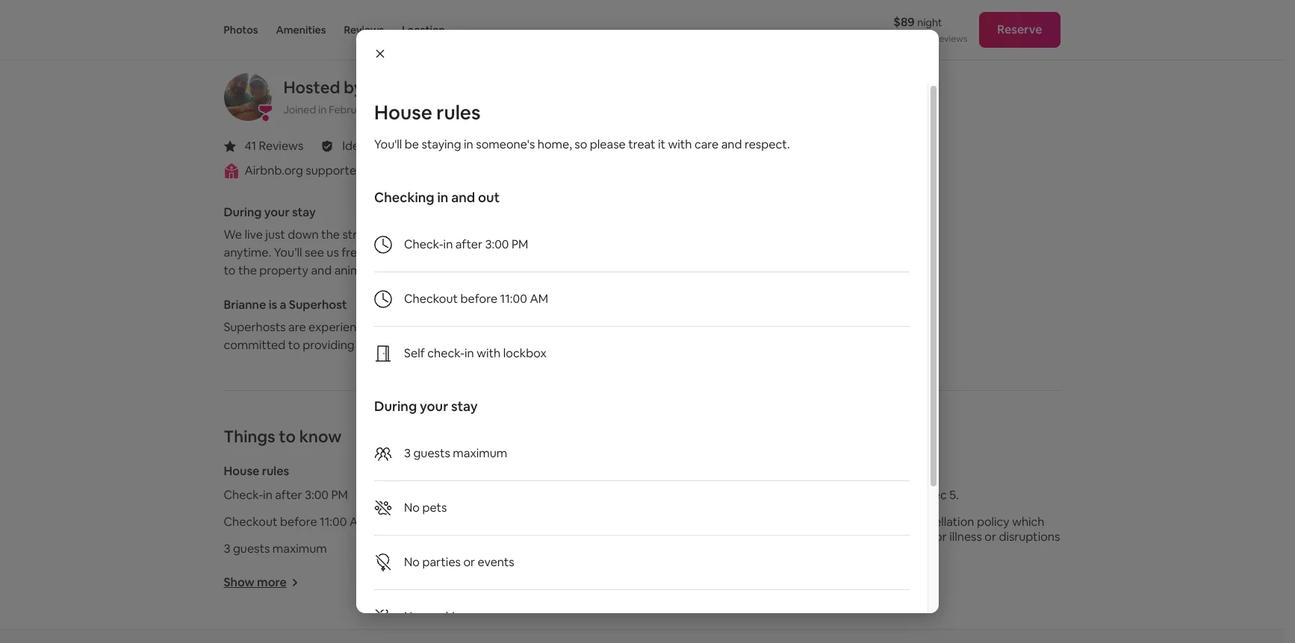 Task type: describe. For each thing, give the bounding box(es) containing it.
at
[[517, 227, 528, 243]]

highly
[[383, 320, 415, 335]]

stay for during your stay we live just down the street and are available for help at anytime. you'll see us frequently coming and going as we tend to the property and animals.
[[292, 205, 316, 220]]

superhosts
[[224, 320, 286, 335]]

no for no parties or events
[[404, 555, 420, 571]]

checking in and out
[[374, 189, 500, 206]]

covid-
[[848, 545, 889, 560]]

to inside brianne is a superhost superhosts are experienced, highly rated hosts who are committed to providing great stays for guests.
[[288, 338, 300, 353]]

by inside "hosted by brianne joined in february 2021"
[[344, 77, 363, 98]]

0 horizontal spatial after
[[275, 488, 302, 504]]

please
[[590, 137, 626, 152]]

0 horizontal spatial am
[[349, 515, 368, 530]]

who
[[483, 320, 506, 335]]

in inside "hosted by brianne joined in february 2021"
[[318, 103, 327, 117]]

in down things to know
[[263, 488, 272, 504]]

and right 'care'
[[721, 137, 742, 152]]

self
[[404, 346, 425, 361]]

am inside house rules dialog
[[530, 291, 548, 307]]

payment,
[[743, 259, 782, 271]]

if
[[860, 530, 867, 545]]

for for during your stay we live just down the street and are available for help at anytime. you'll see us frequently coming and going as we tend to the property and animals.
[[472, 227, 488, 243]]

󰀃
[[451, 138, 458, 155]]

committed
[[224, 338, 286, 353]]

to
[[678, 259, 688, 271]]

in up available
[[437, 189, 448, 206]]

house for check-
[[224, 464, 259, 480]]

reviews
[[936, 33, 967, 45]]

brianne is a superhost superhosts are experienced, highly rated hosts who are committed to providing great stays for guests.
[[224, 297, 526, 353]]

amenities button
[[276, 0, 326, 60]]

is
[[269, 297, 277, 313]]

1 vertical spatial checkout
[[224, 515, 277, 530]]

lockbox
[[503, 346, 547, 361]]

protect
[[690, 259, 721, 271]]

more for leftmost show more 'button'
[[257, 575, 287, 591]]

:
[[726, 138, 729, 154]]

maximum inside house rules dialog
[[453, 446, 507, 462]]

checking
[[374, 189, 434, 206]]

out
[[478, 189, 500, 206]]

respect.
[[745, 137, 790, 152]]

rules for staying
[[436, 100, 481, 125]]

experienced,
[[309, 320, 380, 335]]

0 horizontal spatial show
[[224, 575, 254, 591]]

dec
[[925, 488, 947, 504]]

providing
[[303, 338, 355, 353]]

0 horizontal spatial 3
[[224, 542, 230, 557]]

review the host's full cancellation policy which applies even if you cancel for illness or disruptions caused by covid-19.
[[789, 515, 1060, 560]]

frequently
[[342, 245, 399, 261]]

we
[[224, 227, 242, 243]]

checkout before 11:00 am inside house rules dialog
[[404, 291, 548, 307]]

even
[[831, 530, 857, 545]]

5.
[[949, 488, 959, 504]]

3 inside house rules dialog
[[404, 446, 411, 462]]

house rules for in
[[224, 464, 289, 480]]

during for during your stay
[[374, 398, 417, 415]]

or inside house rules dialog
[[463, 555, 475, 571]]

illness
[[949, 530, 982, 545]]

disruptions
[[999, 530, 1060, 545]]

things to know
[[224, 427, 342, 448]]

0 vertical spatial cancellation
[[816, 488, 882, 504]]

no for no smoking
[[404, 609, 420, 625]]

policy
[[977, 515, 1010, 530]]

cancellation inside review the host's full cancellation policy which applies even if you cancel for illness or disruptions caused by covid-19.
[[908, 515, 974, 530]]

0 horizontal spatial check-
[[224, 488, 263, 504]]

1 horizontal spatial more
[[540, 575, 569, 591]]

0 horizontal spatial with
[[477, 346, 501, 361]]

stays
[[389, 338, 418, 353]]

communicate
[[719, 271, 776, 282]]

photos button
[[224, 0, 258, 60]]

rate
[[704, 138, 726, 154]]

staying
[[422, 137, 461, 152]]

guests inside house rules dialog
[[413, 446, 450, 462]]

anytime.
[[224, 245, 271, 261]]

free
[[789, 488, 814, 504]]

0 horizontal spatial maximum
[[273, 542, 327, 557]]

cancel
[[892, 530, 928, 545]]

so
[[575, 137, 587, 152]]

airbnb.org supporter
[[245, 163, 361, 179]]

during your stay we live just down the street and are available for help at anytime. you'll see us frequently coming and going as we tend to the property and animals.
[[224, 205, 562, 279]]

applies
[[789, 530, 828, 545]]

supporter
[[306, 163, 361, 179]]

in right coming
[[443, 237, 453, 252]]

pets
[[422, 500, 447, 516]]

response
[[648, 138, 701, 154]]

0 horizontal spatial are
[[288, 320, 306, 335]]

0 horizontal spatial 3:00
[[305, 488, 329, 504]]

february
[[329, 103, 372, 117]]

no for no pets
[[404, 500, 420, 516]]

1 vertical spatial checkout before 11:00 am
[[224, 515, 368, 530]]

night
[[917, 16, 942, 29]]

2 horizontal spatial show
[[789, 578, 820, 594]]

1 horizontal spatial superhost
[[468, 139, 524, 154]]

you'll
[[374, 137, 402, 152]]

identity verified
[[342, 138, 429, 154]]

41 reviews
[[245, 138, 303, 154]]

you
[[870, 530, 890, 545]]

smoking
[[422, 609, 469, 625]]

see
[[305, 245, 324, 261]]

by inside review the host's full cancellation policy which applies even if you cancel for illness or disruptions caused by covid-19.
[[831, 545, 845, 560]]

rated
[[418, 320, 448, 335]]

or inside review the host's full cancellation policy which applies even if you cancel for illness or disruptions caused by covid-19.
[[985, 530, 996, 545]]

house rules for be
[[374, 100, 481, 125]]

2 horizontal spatial show more button
[[789, 578, 864, 594]]

3:00 inside house rules dialog
[[485, 237, 509, 252]]

$89
[[893, 14, 915, 30]]

the inside to protect your payment, never transfer money or communicate outside of the airbnb website or app.
[[821, 271, 835, 282]]

superhost inside brianne is a superhost superhosts are experienced, highly rated hosts who are committed to providing great stays for guests.
[[289, 297, 347, 313]]

0 vertical spatial with
[[668, 137, 692, 152]]

reserve
[[997, 22, 1042, 37]]

to inside during your stay we live just down the street and are available for help at anytime. you'll see us frequently coming and going as we tend to the property and animals.
[[224, 263, 236, 279]]

0 horizontal spatial 3 guests maximum
[[224, 542, 327, 557]]

the inside review the host's full cancellation policy which applies even if you cancel for illness or disruptions caused by covid-19.
[[831, 515, 850, 530]]

location button
[[402, 0, 445, 60]]

house for you'll
[[374, 100, 432, 125]]

hosted
[[283, 77, 340, 98]]

available
[[422, 227, 469, 243]]

host's
[[852, 515, 886, 530]]

outside
[[778, 271, 808, 282]]

just
[[265, 227, 285, 243]]

1 vertical spatial before
[[885, 488, 922, 504]]

1 vertical spatial reviews
[[259, 138, 303, 154]]

no smoking
[[404, 609, 469, 625]]

after inside house rules dialog
[[455, 237, 482, 252]]

brianne inside "hosted by brianne joined in february 2021"
[[366, 77, 425, 98]]

3 guests maximum inside house rules dialog
[[404, 446, 507, 462]]

2021
[[374, 103, 396, 117]]

be
[[405, 137, 419, 152]]



Task type: locate. For each thing, give the bounding box(es) containing it.
in right joined
[[318, 103, 327, 117]]

0 vertical spatial by
[[344, 77, 363, 98]]

no left smoking
[[404, 609, 420, 625]]

0 horizontal spatial show more
[[224, 575, 287, 591]]

reviews up airbnb.org
[[259, 138, 303, 154]]

brianne inside brianne is a superhost superhosts are experienced, highly rated hosts who are committed to providing great stays for guests.
[[224, 297, 266, 313]]

before
[[460, 291, 497, 307], [885, 488, 922, 504], [280, 515, 317, 530]]

1 vertical spatial check-in after 3:00 pm
[[224, 488, 348, 504]]

for inside during your stay we live just down the street and are available for help at anytime. you'll see us frequently coming and going as we tend to the property and animals.
[[472, 227, 488, 243]]

with
[[668, 137, 692, 152], [477, 346, 501, 361]]

1 horizontal spatial maximum
[[453, 446, 507, 462]]

am
[[530, 291, 548, 307], [349, 515, 368, 530]]

show more
[[224, 575, 287, 591], [507, 575, 569, 591], [789, 578, 852, 594]]

with down who
[[477, 346, 501, 361]]

19.
[[889, 545, 904, 560]]

transfer
[[810, 259, 842, 271]]

1 horizontal spatial show more button
[[507, 575, 581, 591]]

1 horizontal spatial reviews
[[344, 23, 384, 37]]

0 vertical spatial stay
[[292, 205, 316, 220]]

1 vertical spatial to
[[288, 338, 300, 353]]

100%
[[731, 138, 759, 154]]

1 horizontal spatial house
[[374, 100, 432, 125]]

0 vertical spatial am
[[530, 291, 548, 307]]

the left if
[[831, 515, 850, 530]]

rules up 󰀃 on the top of the page
[[436, 100, 481, 125]]

by up february
[[344, 77, 363, 98]]

0 horizontal spatial check-in after 3:00 pm
[[224, 488, 348, 504]]

or
[[708, 271, 717, 282], [712, 282, 721, 294], [985, 530, 996, 545], [463, 555, 475, 571]]

1 horizontal spatial checkout before 11:00 am
[[404, 291, 548, 307]]

know
[[299, 427, 342, 448]]

pm
[[512, 237, 528, 252], [331, 488, 348, 504]]

0 vertical spatial pm
[[512, 237, 528, 252]]

free cancellation before dec 5.
[[789, 488, 959, 504]]

to down anytime.
[[224, 263, 236, 279]]

down
[[288, 227, 319, 243]]

stay inside during your stay we live just down the street and are available for help at anytime. you'll see us frequently coming and going as we tend to the property and animals.
[[292, 205, 316, 220]]

3
[[404, 446, 411, 462], [224, 542, 230, 557]]

0 horizontal spatial superhost
[[289, 297, 347, 313]]

rules inside dialog
[[436, 100, 481, 125]]

verified
[[387, 138, 429, 154]]

house inside dialog
[[374, 100, 432, 125]]

your inside house rules dialog
[[420, 398, 448, 415]]

tend
[[536, 245, 562, 261]]

someone's
[[476, 137, 535, 152]]

1 vertical spatial cancellation
[[908, 515, 974, 530]]

rules down things to know
[[262, 464, 289, 480]]

after left the help
[[455, 237, 482, 252]]

1 horizontal spatial check-in after 3:00 pm
[[404, 237, 528, 252]]

0 horizontal spatial checkout
[[224, 515, 277, 530]]

it
[[658, 137, 665, 152]]

during up we
[[224, 205, 262, 220]]

caused
[[789, 545, 829, 560]]

1 horizontal spatial am
[[530, 291, 548, 307]]

things
[[224, 427, 275, 448]]

by right caused
[[831, 545, 845, 560]]

for down rated
[[420, 338, 436, 353]]

0 vertical spatial house
[[374, 100, 432, 125]]

after down things to know
[[275, 488, 302, 504]]

parties
[[422, 555, 461, 571]]

are up coming
[[402, 227, 419, 243]]

in down hosts
[[465, 346, 474, 361]]

with right it
[[668, 137, 692, 152]]

2 horizontal spatial your
[[723, 259, 742, 271]]

0 horizontal spatial 11:00
[[320, 515, 347, 530]]

for
[[472, 227, 488, 243], [420, 338, 436, 353], [931, 530, 947, 545]]

check- inside house rules dialog
[[404, 237, 443, 252]]

during inside house rules dialog
[[374, 398, 417, 415]]

1 vertical spatial superhost
[[289, 297, 347, 313]]

to left providing on the bottom left of the page
[[288, 338, 300, 353]]

and
[[721, 137, 742, 152], [451, 189, 475, 206], [378, 227, 399, 243], [445, 245, 466, 261], [311, 263, 332, 279]]

maximum
[[453, 446, 507, 462], [273, 542, 327, 557]]

0 vertical spatial after
[[455, 237, 482, 252]]

1 horizontal spatial 3
[[404, 446, 411, 462]]

are right who
[[509, 320, 526, 335]]

1 horizontal spatial during
[[374, 398, 417, 415]]

1 vertical spatial pm
[[331, 488, 348, 504]]

more
[[257, 575, 287, 591], [540, 575, 569, 591], [823, 578, 852, 594]]

to protect your payment, never transfer money or communicate outside of the airbnb website or app.
[[678, 259, 865, 294]]

0 vertical spatial check-in after 3:00 pm
[[404, 237, 528, 252]]

your down check-
[[420, 398, 448, 415]]

house down things
[[224, 464, 259, 480]]

0 vertical spatial 3 guests maximum
[[404, 446, 507, 462]]

1 vertical spatial rules
[[262, 464, 289, 480]]

great
[[357, 338, 387, 353]]

0 vertical spatial guests
[[413, 446, 450, 462]]

0 horizontal spatial guests
[[233, 542, 270, 557]]

a
[[280, 297, 286, 313]]

1 horizontal spatial pm
[[512, 237, 528, 252]]

brianne up the 2021
[[366, 77, 425, 98]]

and down see
[[311, 263, 332, 279]]

2 horizontal spatial for
[[931, 530, 947, 545]]

1 vertical spatial am
[[349, 515, 368, 530]]

live
[[245, 227, 263, 243]]

pm inside house rules dialog
[[512, 237, 528, 252]]

no left 'pets'
[[404, 500, 420, 516]]

0 horizontal spatial show more button
[[224, 575, 299, 591]]

pm down know
[[331, 488, 348, 504]]

for up going
[[472, 227, 488, 243]]

1 horizontal spatial 3:00
[[485, 237, 509, 252]]

1 vertical spatial 3:00
[[305, 488, 329, 504]]

2 vertical spatial for
[[931, 530, 947, 545]]

2 vertical spatial to
[[279, 427, 296, 448]]

and down available
[[445, 245, 466, 261]]

of
[[810, 271, 819, 282]]

review
[[789, 515, 828, 530]]

your up 'just'
[[264, 205, 290, 220]]

1 horizontal spatial guests
[[413, 446, 450, 462]]

during for during your stay we live just down the street and are available for help at anytime. you'll see us frequently coming and going as we tend to the property and animals.
[[224, 205, 262, 220]]

cancellation up host's
[[816, 488, 882, 504]]

are inside during your stay we live just down the street and are available for help at anytime. you'll see us frequently coming and going as we tend to the property and animals.
[[402, 227, 419, 243]]

or right illness
[[985, 530, 996, 545]]

0 horizontal spatial checkout before 11:00 am
[[224, 515, 368, 530]]

check- down checking in and out
[[404, 237, 443, 252]]

for inside review the host's full cancellation policy which applies even if you cancel for illness or disruptions caused by covid-19.
[[931, 530, 947, 545]]

stay up "down"
[[292, 205, 316, 220]]

events
[[478, 555, 514, 571]]

house rules inside house rules dialog
[[374, 100, 481, 125]]

0 horizontal spatial cancellation
[[816, 488, 882, 504]]

the right of
[[821, 271, 835, 282]]

are up providing on the bottom left of the page
[[288, 320, 306, 335]]

no left "parties"
[[404, 555, 420, 571]]

reviews left location
[[344, 23, 384, 37]]

amenities
[[276, 23, 326, 37]]

1 vertical spatial during
[[374, 398, 417, 415]]

superhost
[[468, 139, 524, 154], [289, 297, 347, 313]]

check-in after 3:00 pm
[[404, 237, 528, 252], [224, 488, 348, 504]]

cancellation
[[816, 488, 882, 504], [908, 515, 974, 530]]

reviews
[[344, 23, 384, 37], [259, 138, 303, 154]]

0 horizontal spatial your
[[264, 205, 290, 220]]

before inside house rules dialog
[[460, 291, 497, 307]]

1 horizontal spatial for
[[472, 227, 488, 243]]

reviews button
[[344, 0, 384, 60]]

2 horizontal spatial before
[[885, 488, 922, 504]]

0 vertical spatial house rules
[[374, 100, 481, 125]]

guests
[[413, 446, 450, 462], [233, 542, 270, 557]]

airbnb
[[837, 271, 865, 282]]

3 no from the top
[[404, 609, 420, 625]]

0 vertical spatial 3
[[404, 446, 411, 462]]

2 no from the top
[[404, 555, 420, 571]]

am down tend on the top left of the page
[[530, 291, 548, 307]]

after
[[455, 237, 482, 252], [275, 488, 302, 504]]

3:00 left at
[[485, 237, 509, 252]]

in right 󰀃 on the top of the page
[[464, 137, 473, 152]]

2 vertical spatial your
[[420, 398, 448, 415]]

41
[[245, 138, 256, 154]]

or left events
[[463, 555, 475, 571]]

superhost up experienced,
[[289, 297, 347, 313]]

house rules down things
[[224, 464, 289, 480]]

your up app.
[[723, 259, 742, 271]]

1 horizontal spatial your
[[420, 398, 448, 415]]

animals.
[[334, 263, 378, 279]]

1 vertical spatial after
[[275, 488, 302, 504]]

0 horizontal spatial reviews
[[259, 138, 303, 154]]

stay down self check-in with lockbox
[[451, 398, 478, 415]]

stay for during your stay
[[451, 398, 478, 415]]

by
[[344, 77, 363, 98], [831, 545, 845, 560]]

1 vertical spatial 3 guests maximum
[[224, 542, 327, 557]]

1 vertical spatial check-
[[224, 488, 263, 504]]

during inside during your stay we live just down the street and are available for help at anytime. you'll see us frequently coming and going as we tend to the property and animals.
[[224, 205, 262, 220]]

house rules dialog
[[356, 30, 939, 644]]

you'll
[[274, 245, 302, 261]]

during
[[224, 205, 262, 220], [374, 398, 417, 415]]

0 vertical spatial brianne
[[366, 77, 425, 98]]

1 vertical spatial for
[[420, 338, 436, 353]]

website
[[678, 282, 710, 294]]

0 vertical spatial checkout before 11:00 am
[[404, 291, 548, 307]]

0 horizontal spatial during
[[224, 205, 262, 220]]

0 vertical spatial during
[[224, 205, 262, 220]]

brianne up superhosts
[[224, 297, 266, 313]]

1 horizontal spatial check-
[[404, 237, 443, 252]]

for for review the host's full cancellation policy which applies even if you cancel for illness or disruptions caused by covid-19.
[[931, 530, 947, 545]]

pm left tend on the top left of the page
[[512, 237, 528, 252]]

1 horizontal spatial are
[[402, 227, 419, 243]]

show
[[224, 575, 254, 591], [507, 575, 537, 591], [789, 578, 820, 594]]

the up us
[[321, 227, 340, 243]]

no parties or events
[[404, 555, 514, 571]]

1 horizontal spatial 3 guests maximum
[[404, 446, 507, 462]]

2 horizontal spatial are
[[509, 320, 526, 335]]

0 vertical spatial checkout
[[404, 291, 458, 307]]

cancellation down dec
[[908, 515, 974, 530]]

0 vertical spatial superhost
[[468, 139, 524, 154]]

never
[[784, 259, 808, 271]]

to
[[224, 263, 236, 279], [288, 338, 300, 353], [279, 427, 296, 448]]

3:00 down know
[[305, 488, 329, 504]]

and left out
[[451, 189, 475, 206]]

0 horizontal spatial house
[[224, 464, 259, 480]]

your for during your stay we live just down the street and are available for help at anytime. you'll see us frequently coming and going as we tend to the property and animals.
[[264, 205, 290, 220]]

during your stay
[[374, 398, 478, 415]]

for inside brianne is a superhost superhosts are experienced, highly rated hosts who are committed to providing great stays for guests.
[[420, 338, 436, 353]]

check-in after 3:00 pm inside house rules dialog
[[404, 237, 528, 252]]

app.
[[723, 282, 741, 294]]

1 horizontal spatial by
[[831, 545, 845, 560]]

stay inside house rules dialog
[[451, 398, 478, 415]]

1 horizontal spatial after
[[455, 237, 482, 252]]

us
[[327, 245, 339, 261]]

you'll be staying in someone's home, so please treat it with care and respect.
[[374, 137, 790, 152]]

0 vertical spatial before
[[460, 291, 497, 307]]

your inside during your stay we live just down the street and are available for help at anytime. you'll see us frequently coming and going as we tend to the property and animals.
[[264, 205, 290, 220]]

0 horizontal spatial rules
[[262, 464, 289, 480]]

house rules up staying
[[374, 100, 481, 125]]

going
[[469, 245, 500, 261]]

hosted by brianne joined in february 2021
[[283, 77, 425, 117]]

or left app.
[[712, 282, 721, 294]]

0 vertical spatial rules
[[436, 100, 481, 125]]

to left know
[[279, 427, 296, 448]]

am left no pets
[[349, 515, 368, 530]]

no pets
[[404, 500, 447, 516]]

0 horizontal spatial pm
[[331, 488, 348, 504]]

1 horizontal spatial house rules
[[374, 100, 481, 125]]

1 horizontal spatial before
[[460, 291, 497, 307]]

1 vertical spatial your
[[723, 259, 742, 271]]

1 no from the top
[[404, 500, 420, 516]]

0 vertical spatial 3:00
[[485, 237, 509, 252]]

location
[[402, 23, 445, 37]]

hosts
[[450, 320, 480, 335]]

response rate : 100%
[[648, 138, 759, 154]]

11:00 inside house rules dialog
[[500, 291, 527, 307]]

0 horizontal spatial stay
[[292, 205, 316, 220]]

1 horizontal spatial show
[[507, 575, 537, 591]]

2 horizontal spatial show more
[[789, 578, 852, 594]]

house up be at the left top of the page
[[374, 100, 432, 125]]

your for during your stay
[[420, 398, 448, 415]]

help
[[490, 227, 514, 243]]

0 horizontal spatial before
[[280, 515, 317, 530]]

show more button
[[224, 575, 299, 591], [507, 575, 581, 591], [789, 578, 864, 594]]

superhost right 󰀃 on the top of the page
[[468, 139, 524, 154]]

rules for after
[[262, 464, 289, 480]]

for left illness
[[931, 530, 947, 545]]

and up the frequently
[[378, 227, 399, 243]]

identity
[[342, 138, 385, 154]]

0 vertical spatial your
[[264, 205, 290, 220]]

your inside to protect your payment, never transfer money or communicate outside of the airbnb website or app.
[[723, 259, 742, 271]]

20
[[924, 33, 934, 45]]

coming
[[401, 245, 443, 261]]

0 vertical spatial 11:00
[[500, 291, 527, 307]]

property
[[259, 263, 308, 279]]

checkout inside house rules dialog
[[404, 291, 458, 307]]

2 vertical spatial before
[[280, 515, 317, 530]]

the down anytime.
[[238, 263, 257, 279]]

1 horizontal spatial checkout
[[404, 291, 458, 307]]

brianne is a superhost. learn more about brianne. image
[[224, 73, 271, 121], [224, 73, 271, 121]]

1 vertical spatial stay
[[451, 398, 478, 415]]

show more for show more 'button' to the right
[[789, 578, 852, 594]]

1 horizontal spatial cancellation
[[908, 515, 974, 530]]

check- down things
[[224, 488, 263, 504]]

1 horizontal spatial stay
[[451, 398, 478, 415]]

care
[[695, 137, 719, 152]]

show more for leftmost show more 'button'
[[224, 575, 287, 591]]

during down self
[[374, 398, 417, 415]]

guests.
[[439, 338, 479, 353]]

we
[[517, 245, 533, 261]]

no
[[404, 500, 420, 516], [404, 555, 420, 571], [404, 609, 420, 625]]

or right money
[[708, 271, 717, 282]]

1 vertical spatial 11:00
[[320, 515, 347, 530]]

check-
[[427, 346, 465, 361]]

street
[[342, 227, 376, 243]]

1 horizontal spatial show more
[[507, 575, 569, 591]]

1 vertical spatial brianne
[[224, 297, 266, 313]]

more for show more 'button' to the right
[[823, 578, 852, 594]]



Task type: vqa. For each thing, say whether or not it's contained in the screenshot.
ON
no



